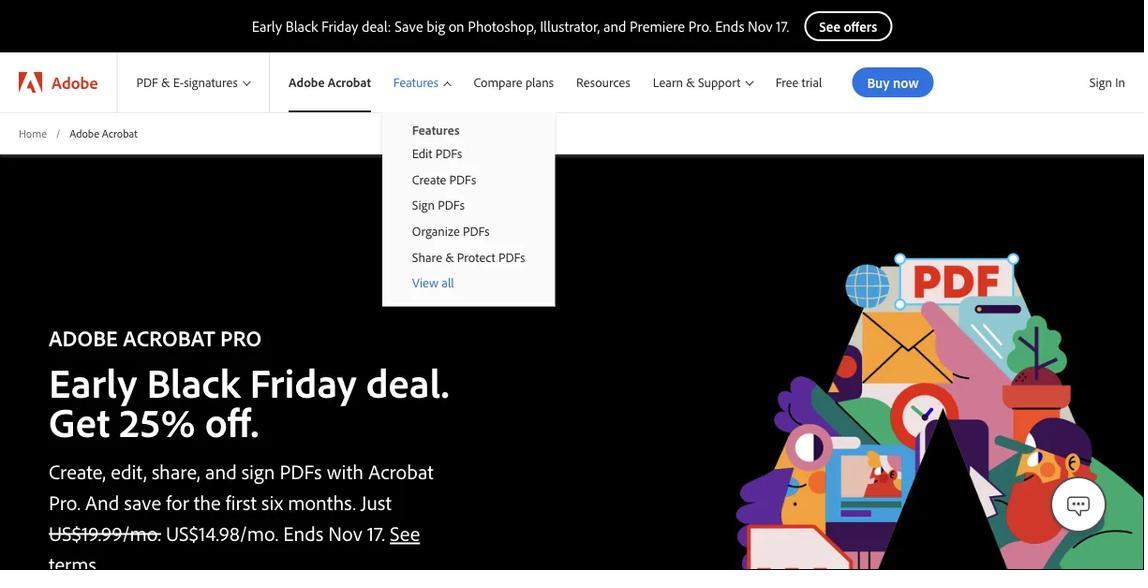 Task type: locate. For each thing, give the bounding box(es) containing it.
organize
[[412, 223, 460, 239]]

& for share
[[445, 249, 454, 265]]

0 vertical spatial pro.
[[688, 17, 712, 36]]

0 vertical spatial friday
[[321, 17, 358, 36]]

0 vertical spatial and
[[603, 17, 626, 36]]

adobe acrobat
[[289, 74, 371, 91], [70, 126, 137, 140]]

pdfs inside create, edit, share, and sign pdfs with acrobat pro. and save for the first six months. just us$19.99/mo. us$14.98/mo . ends nov 17.
[[280, 458, 322, 485]]

0 vertical spatial sign
[[1090, 74, 1112, 90]]

in
[[1115, 74, 1125, 90]]

features up edit pdfs
[[412, 122, 460, 138]]

0 horizontal spatial nov
[[328, 520, 362, 547]]

pdfs up organize pdfs
[[438, 197, 465, 213]]

0 vertical spatial ends
[[715, 17, 744, 36]]

sign inside sign in button
[[1090, 74, 1112, 90]]

trial
[[802, 74, 822, 91]]

save
[[395, 17, 423, 36]]

.
[[275, 520, 279, 547]]

0 horizontal spatial and
[[205, 458, 237, 485]]

sign inside sign pdfs link
[[412, 197, 435, 213]]

features down save
[[393, 74, 439, 91]]

free trial link
[[764, 52, 833, 112]]

25%
[[119, 395, 195, 447]]

compare plans link
[[462, 52, 565, 112]]

pdfs right protect
[[498, 249, 525, 265]]

& left "e-"
[[161, 74, 170, 91]]

ends right the .
[[283, 520, 324, 547]]

pdfs for edit pdfs
[[435, 145, 462, 162]]

& inside "link"
[[445, 249, 454, 265]]

friday down "pro"
[[250, 356, 357, 408]]

learn
[[653, 74, 683, 91]]

acrobat
[[123, 324, 215, 352]]

and left premiere
[[603, 17, 626, 36]]

2 horizontal spatial &
[[686, 74, 695, 91]]

0 vertical spatial nov
[[748, 17, 773, 36]]

acrobat down deal:
[[328, 74, 371, 91]]

1 horizontal spatial sign
[[1090, 74, 1112, 90]]

create pdfs
[[412, 171, 476, 187]]

early black friday deal: save big on photoshop, illustrator, and premiere pro. ends nov 17.
[[252, 17, 789, 36]]

and
[[85, 489, 119, 516]]

with
[[327, 458, 364, 485]]

nov down months.
[[328, 520, 362, 547]]

adobe
[[52, 72, 98, 93], [289, 74, 325, 91], [70, 126, 99, 140]]

edit
[[412, 145, 432, 162]]

and
[[603, 17, 626, 36], [205, 458, 237, 485]]

organize pdfs
[[412, 223, 490, 239]]

2 vertical spatial acrobat
[[368, 458, 434, 485]]

pdf
[[136, 74, 158, 91]]

1 vertical spatial sign
[[412, 197, 435, 213]]

ends up the support
[[715, 17, 744, 36]]

sign in
[[1090, 74, 1125, 90]]

0 horizontal spatial &
[[161, 74, 170, 91]]

resources link
[[565, 52, 642, 112]]

sign left in
[[1090, 74, 1112, 90]]

learn & support button
[[642, 52, 764, 112]]

1 horizontal spatial early
[[252, 17, 282, 36]]

pro. down create,
[[49, 489, 81, 516]]

1 vertical spatial acrobat
[[102, 126, 137, 140]]

get
[[49, 395, 110, 447]]

1 horizontal spatial adobe acrobat
[[289, 74, 371, 91]]

share,
[[152, 458, 200, 485]]

share
[[412, 249, 442, 265]]

& right learn
[[686, 74, 695, 91]]

sign
[[242, 458, 275, 485]]

friday left deal:
[[321, 17, 358, 36]]

early
[[252, 17, 282, 36], [49, 356, 137, 408]]

pdfs
[[435, 145, 462, 162], [449, 171, 476, 187], [438, 197, 465, 213], [463, 223, 490, 239], [498, 249, 525, 265], [280, 458, 322, 485]]

0 horizontal spatial 17.
[[367, 520, 385, 547]]

1 vertical spatial and
[[205, 458, 237, 485]]

sign down create
[[412, 197, 435, 213]]

resources
[[576, 74, 630, 91]]

1 horizontal spatial pro.
[[688, 17, 712, 36]]

0 horizontal spatial pro.
[[49, 489, 81, 516]]

& for learn
[[686, 74, 695, 91]]

acrobat inside create, edit, share, and sign pdfs with acrobat pro. and save for the first six months. just us$19.99/mo. us$14.98/mo . ends nov 17.
[[368, 458, 434, 485]]

1 vertical spatial pro.
[[49, 489, 81, 516]]

1 vertical spatial nov
[[328, 520, 362, 547]]

0 vertical spatial 17.
[[776, 17, 789, 36]]

sign for sign pdfs
[[412, 197, 435, 213]]

edit pdfs link
[[382, 141, 555, 166]]

pro. inside create, edit, share, and sign pdfs with acrobat pro. and save for the first six months. just us$19.99/mo. us$14.98/mo . ends nov 17.
[[49, 489, 81, 516]]

1 vertical spatial friday
[[250, 356, 357, 408]]

black for early black friday deal: save big on photoshop, illustrator, and premiere pro. ends nov 17.
[[286, 17, 318, 36]]

& right share
[[445, 249, 454, 265]]

adobe acrobat down deal:
[[289, 74, 371, 91]]

black up adobe acrobat link
[[286, 17, 318, 36]]

pdfs up protect
[[463, 223, 490, 239]]

and up the
[[205, 458, 237, 485]]

1 horizontal spatial and
[[603, 17, 626, 36]]

black
[[286, 17, 318, 36], [147, 356, 240, 408]]

0 horizontal spatial black
[[147, 356, 240, 408]]

17. left see
[[367, 520, 385, 547]]

adobe acrobat pro
[[49, 324, 262, 352]]

nov
[[748, 17, 773, 36], [328, 520, 362, 547]]

friday for deal:
[[321, 17, 358, 36]]

pro. right premiere
[[688, 17, 712, 36]]

share & protect pdfs link
[[382, 244, 555, 270]]

black down acrobat
[[147, 356, 240, 408]]

nov up free trial link
[[748, 17, 773, 36]]

early down adobe
[[49, 356, 137, 408]]

0 vertical spatial adobe acrobat
[[289, 74, 371, 91]]

support
[[698, 74, 741, 91]]

pdfs up months.
[[280, 458, 322, 485]]

friday
[[321, 17, 358, 36], [250, 356, 357, 408]]

17.
[[776, 17, 789, 36], [367, 520, 385, 547]]

0 horizontal spatial sign
[[412, 197, 435, 213]]

1 vertical spatial ends
[[283, 520, 324, 547]]

0 horizontal spatial early
[[49, 356, 137, 408]]

1 horizontal spatial black
[[286, 17, 318, 36]]

1 vertical spatial early
[[49, 356, 137, 408]]

1 horizontal spatial &
[[445, 249, 454, 265]]

see
[[390, 520, 420, 547]]

adobe acrobat down pdf
[[70, 126, 137, 140]]

pro
[[220, 324, 262, 352]]

1 vertical spatial 17.
[[367, 520, 385, 547]]

six
[[262, 489, 283, 516]]

ends inside create, edit, share, and sign pdfs with acrobat pro. and save for the first six months. just us$19.99/mo. us$14.98/mo . ends nov 17.
[[283, 520, 324, 547]]

0 vertical spatial early
[[252, 17, 282, 36]]

0 vertical spatial black
[[286, 17, 318, 36]]

& inside dropdown button
[[686, 74, 695, 91]]

adobe
[[49, 324, 118, 352]]

organize pdfs link
[[382, 218, 555, 244]]

ends
[[715, 17, 744, 36], [283, 520, 324, 547]]

1 vertical spatial black
[[147, 356, 240, 408]]

0 vertical spatial features
[[393, 74, 439, 91]]

& inside popup button
[[161, 74, 170, 91]]

1 horizontal spatial 17.
[[776, 17, 789, 36]]

pdfs up create pdfs at the top of the page
[[435, 145, 462, 162]]

acrobat up just
[[368, 458, 434, 485]]

pdfs for sign pdfs
[[438, 197, 465, 213]]

pdfs down edit pdfs link
[[449, 171, 476, 187]]

&
[[161, 74, 170, 91], [686, 74, 695, 91], [445, 249, 454, 265]]

early for early black friday deal.
[[49, 356, 137, 408]]

early up adobe acrobat link
[[252, 17, 282, 36]]

acrobat
[[328, 74, 371, 91], [102, 126, 137, 140], [368, 458, 434, 485]]

17. up the free
[[776, 17, 789, 36]]

pro.
[[688, 17, 712, 36], [49, 489, 81, 516]]

pdf & e-signatures button
[[118, 52, 269, 112]]

1 vertical spatial features
[[412, 122, 460, 138]]

0 horizontal spatial ends
[[283, 520, 324, 547]]

features inside features popup button
[[393, 74, 439, 91]]

adobe acrobat link
[[270, 52, 382, 112]]

share & protect pdfs
[[412, 249, 525, 265]]

acrobat down pdf
[[102, 126, 137, 140]]

1 vertical spatial adobe acrobat
[[70, 126, 137, 140]]

sign for sign in
[[1090, 74, 1112, 90]]

all
[[442, 275, 454, 291]]

sign
[[1090, 74, 1112, 90], [412, 197, 435, 213]]

edit pdfs
[[412, 145, 462, 162]]

protect
[[457, 249, 495, 265]]

months.
[[288, 489, 356, 516]]

edit,
[[111, 458, 147, 485]]

features
[[393, 74, 439, 91], [412, 122, 460, 138]]



Task type: describe. For each thing, give the bounding box(es) containing it.
view all link
[[382, 270, 555, 296]]

the
[[194, 489, 221, 516]]

home link
[[19, 126, 47, 141]]

free
[[776, 74, 799, 91]]

learn & support
[[653, 74, 741, 91]]

photoshop,
[[468, 17, 536, 36]]

1 horizontal spatial ends
[[715, 17, 744, 36]]

view
[[412, 275, 439, 291]]

view all
[[412, 275, 454, 291]]

pdfs for organize pdfs
[[463, 223, 490, 239]]

1 horizontal spatial nov
[[748, 17, 773, 36]]

on
[[449, 17, 464, 36]]

first
[[226, 489, 257, 516]]

save
[[124, 489, 161, 516]]

illustrator,
[[540, 17, 600, 36]]

sign pdfs
[[412, 197, 465, 213]]

sign in button
[[1086, 67, 1129, 98]]

adobe link
[[0, 52, 117, 112]]

create
[[412, 171, 446, 187]]

get 25% off.
[[49, 395, 259, 447]]

compare plans
[[474, 74, 554, 91]]

nov inside create, edit, share, and sign pdfs with acrobat pro. and save for the first six months. just us$19.99/mo. us$14.98/mo . ends nov 17.
[[328, 520, 362, 547]]

plans
[[525, 74, 554, 91]]

create pdfs link
[[382, 166, 555, 192]]

premiere
[[630, 17, 685, 36]]

compare
[[474, 74, 522, 91]]

pdfs for create pdfs
[[449, 171, 476, 187]]

deal:
[[362, 17, 391, 36]]

0 vertical spatial acrobat
[[328, 74, 371, 91]]

see terms.
[[49, 520, 420, 571]]

home
[[19, 126, 47, 140]]

create,
[[49, 458, 106, 485]]

early black friday deal.
[[49, 356, 449, 408]]

0 horizontal spatial adobe acrobat
[[70, 126, 137, 140]]

off.
[[205, 395, 259, 447]]

terms.
[[49, 551, 100, 571]]

us$14.98/mo
[[166, 520, 275, 547]]

friday for deal.
[[250, 356, 357, 408]]

just
[[361, 489, 392, 516]]

free trial
[[776, 74, 822, 91]]

& for pdf
[[161, 74, 170, 91]]

signatures
[[184, 74, 238, 91]]

and inside create, edit, share, and sign pdfs with acrobat pro. and save for the first six months. just us$19.99/mo. us$14.98/mo . ends nov 17.
[[205, 458, 237, 485]]

pdf & e-signatures
[[136, 74, 238, 91]]

adobe inside 'link'
[[52, 72, 98, 93]]

see terms. link
[[49, 520, 420, 571]]

sign pdfs link
[[382, 192, 555, 218]]

17. inside create, edit, share, and sign pdfs with acrobat pro. and save for the first six months. just us$19.99/mo. us$14.98/mo . ends nov 17.
[[367, 520, 385, 547]]

create, edit, share, and sign pdfs with acrobat pro. and save for the first six months. just us$19.99/mo. us$14.98/mo . ends nov 17.
[[49, 458, 434, 547]]

black for early black friday deal.
[[147, 356, 240, 408]]

big
[[427, 17, 445, 36]]

features button
[[382, 52, 462, 112]]

deal.
[[366, 356, 449, 408]]

e-
[[173, 74, 184, 91]]

us$19.99/mo.
[[49, 520, 161, 547]]

early for early black friday deal: save big on photoshop, illustrator, and premiere pro. ends nov 17.
[[252, 17, 282, 36]]

for
[[166, 489, 189, 516]]



Task type: vqa. For each thing, say whether or not it's contained in the screenshot.
the leftmost Enterprise
no



